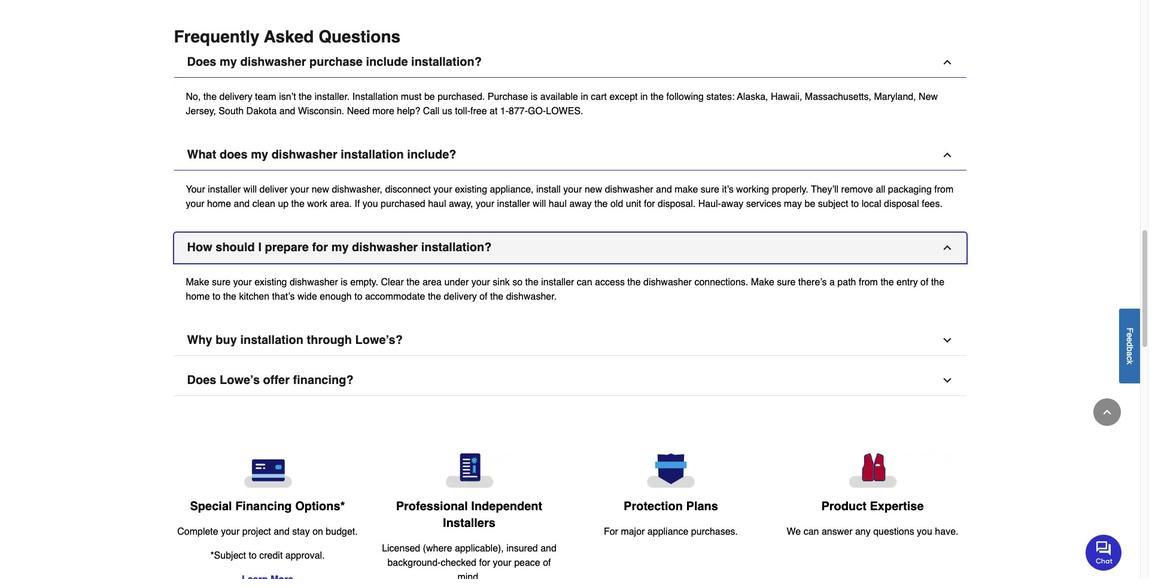 Task type: locate. For each thing, give the bounding box(es) containing it.
major
[[621, 526, 645, 537]]

1 does from the top
[[187, 55, 216, 69]]

1 vertical spatial will
[[533, 199, 546, 210]]

1 horizontal spatial in
[[640, 92, 648, 103]]

chevron up image for what does my dishwasher installation include?
[[941, 149, 953, 161]]

wide
[[297, 292, 317, 303]]

dishwasher up unit
[[605, 185, 653, 195]]

in right except
[[640, 92, 648, 103]]

1 horizontal spatial a
[[1125, 351, 1135, 356]]

installer down appliance,
[[497, 199, 530, 210]]

installation up dishwasher,
[[341, 148, 404, 162]]

product expertise
[[821, 500, 924, 513]]

chevron up image inside the does my dishwasher purchase include installation? button
[[941, 57, 953, 69]]

0 horizontal spatial existing
[[255, 277, 287, 288]]

you left have.
[[917, 526, 933, 537]]

mind.
[[458, 572, 481, 579]]

0 vertical spatial existing
[[455, 185, 487, 195]]

of right entry
[[921, 277, 929, 288]]

financing?
[[293, 374, 354, 388]]

toll-
[[455, 106, 470, 117]]

1 horizontal spatial you
[[917, 526, 933, 537]]

1 vertical spatial can
[[804, 526, 819, 537]]

1 chevron up image from the top
[[941, 57, 953, 69]]

1 vertical spatial delivery
[[444, 292, 477, 303]]

0 vertical spatial for
[[644, 199, 655, 210]]

new
[[312, 185, 329, 195], [585, 185, 602, 195]]

1 vertical spatial home
[[186, 292, 210, 303]]

0 horizontal spatial sure
[[212, 277, 231, 288]]

kitchen
[[239, 292, 269, 303]]

in left cart
[[581, 92, 588, 103]]

licensed
[[382, 543, 420, 554]]

2 vertical spatial chevron up image
[[941, 242, 953, 254]]

new up work
[[312, 185, 329, 195]]

e up d
[[1125, 333, 1135, 337]]

0 horizontal spatial is
[[341, 277, 348, 288]]

clean
[[252, 199, 275, 210]]

you inside your installer will deliver your new dishwasher, disconnect your existing appliance, install your new dishwasher and make sure it's working properly. they'll remove all packaging from your home and clean up the work area. if you purchased haul away, your installer will haul away the old unit for disposal. haul-away services may be subject to local disposal fees.
[[363, 199, 378, 210]]

project
[[242, 527, 271, 537]]

1 vertical spatial installation
[[240, 334, 303, 347]]

installation? up under
[[421, 241, 492, 255]]

chevron up image inside how should i prepare for my dishwasher installation? button
[[941, 242, 953, 254]]

1 vertical spatial from
[[859, 277, 878, 288]]

1 horizontal spatial for
[[479, 558, 490, 568]]

chevron down image for does lowe's offer financing?
[[941, 375, 953, 387]]

delivery
[[219, 92, 252, 103], [444, 292, 477, 303]]

cart
[[591, 92, 607, 103]]

1 horizontal spatial new
[[585, 185, 602, 195]]

2 horizontal spatial for
[[644, 199, 655, 210]]

dishwasher up wide
[[290, 277, 338, 288]]

include?
[[407, 148, 456, 162]]

the down area
[[428, 292, 441, 303]]

the right access
[[628, 277, 641, 288]]

your down insured
[[493, 558, 512, 568]]

need
[[347, 106, 370, 117]]

empty.
[[350, 277, 378, 288]]

make
[[186, 277, 209, 288], [751, 277, 774, 288]]

away down it's
[[721, 199, 744, 210]]

be inside your installer will deliver your new dishwasher, disconnect your existing appliance, install your new dishwasher and make sure it's working properly. they'll remove all packaging from your home and clean up the work area. if you purchased haul away, your installer will haul away the old unit for disposal. haul-away services may be subject to local disposal fees.
[[805, 199, 815, 210]]

1 vertical spatial is
[[341, 277, 348, 288]]

for
[[644, 199, 655, 210], [312, 241, 328, 255], [479, 558, 490, 568]]

1 vertical spatial my
[[251, 148, 268, 162]]

is up 'go-' on the left of page
[[531, 92, 538, 103]]

for right prepare
[[312, 241, 328, 255]]

0 horizontal spatial for
[[312, 241, 328, 255]]

wisconsin.
[[298, 106, 344, 117]]

protection plans
[[624, 500, 718, 513]]

0 vertical spatial home
[[207, 199, 231, 210]]

0 vertical spatial installation
[[341, 148, 404, 162]]

haul left away, at left top
[[428, 199, 446, 210]]

in
[[581, 92, 588, 103], [640, 92, 648, 103]]

can inside make sure your existing dishwasher is empty. clear the area under your sink so the installer can access the dishwasher connections. make sure there's a path from the entry of the home to the kitchen that's wide enough to accommodate the delivery of the dishwasher.
[[577, 277, 592, 288]]

1 horizontal spatial away
[[721, 199, 744, 210]]

2 horizontal spatial of
[[921, 277, 929, 288]]

protection
[[624, 500, 683, 513]]

2 chevron down image from the top
[[941, 375, 953, 387]]

installation
[[341, 148, 404, 162], [240, 334, 303, 347]]

1 horizontal spatial haul
[[549, 199, 567, 210]]

3 chevron up image from the top
[[941, 242, 953, 254]]

delivery inside make sure your existing dishwasher is empty. clear the area under your sink so the installer can access the dishwasher connections. make sure there's a path from the entry of the home to the kitchen that's wide enough to accommodate the delivery of the dishwasher.
[[444, 292, 477, 303]]

away left old
[[570, 199, 592, 210]]

expertise
[[870, 500, 924, 513]]

installer right your
[[208, 185, 241, 195]]

sure up haul-
[[701, 185, 719, 195]]

we
[[787, 526, 801, 537]]

on
[[313, 527, 323, 537]]

we can answer any questions you have.
[[787, 526, 959, 537]]

does inside button
[[187, 55, 216, 69]]

you right if
[[363, 199, 378, 210]]

dishwasher down wisconsin. on the top left of page
[[272, 148, 337, 162]]

team
[[255, 92, 276, 103]]

1 vertical spatial of
[[480, 292, 488, 303]]

0 horizontal spatial in
[[581, 92, 588, 103]]

does lowe's offer financing?
[[187, 374, 354, 388]]

installer.
[[315, 92, 350, 103]]

delivery inside no, the delivery team isn't the installer. installation must be purchased. purchase is available in cart except in the following states: alaska, hawaii, massachusetts, maryland, new jersey, south dakota and wisconsin. need more help? call us toll-free at 1-877-go-lowes.
[[219, 92, 252, 103]]

a up k
[[1125, 351, 1135, 356]]

your right install
[[563, 185, 582, 195]]

will down install
[[533, 199, 546, 210]]

how should i prepare for my dishwasher installation?
[[187, 241, 492, 255]]

2 vertical spatial installer
[[541, 277, 574, 288]]

1 vertical spatial installer
[[497, 199, 530, 210]]

0 horizontal spatial be
[[424, 92, 435, 103]]

installation up does lowe's offer financing?
[[240, 334, 303, 347]]

does for does my dishwasher purchase include installation?
[[187, 55, 216, 69]]

and down isn't
[[279, 106, 295, 117]]

a inside the f e e d b a c k button
[[1125, 351, 1135, 356]]

existing up that's
[[255, 277, 287, 288]]

0 horizontal spatial from
[[859, 277, 878, 288]]

your
[[290, 185, 309, 195], [434, 185, 452, 195], [563, 185, 582, 195], [186, 199, 204, 210], [476, 199, 494, 210], [233, 277, 252, 288], [472, 277, 490, 288], [221, 527, 240, 537], [493, 558, 512, 568]]

chevron down image inside why buy installation through lowe's? button
[[941, 335, 953, 347]]

lowe's?
[[355, 334, 403, 347]]

1 vertical spatial a
[[1125, 351, 1135, 356]]

chevron down image
[[941, 335, 953, 347], [941, 375, 953, 387]]

home left the clean
[[207, 199, 231, 210]]

make down how
[[186, 277, 209, 288]]

1 horizontal spatial make
[[751, 277, 774, 288]]

a left path
[[830, 277, 835, 288]]

installer up dishwasher.
[[541, 277, 574, 288]]

any
[[855, 526, 871, 537]]

all
[[876, 185, 886, 195]]

0 vertical spatial does
[[187, 55, 216, 69]]

following
[[667, 92, 704, 103]]

0 vertical spatial delivery
[[219, 92, 252, 103]]

and left stay on the bottom of the page
[[274, 527, 290, 537]]

your right away, at left top
[[476, 199, 494, 210]]

new
[[919, 92, 938, 103]]

1 horizontal spatial my
[[251, 148, 268, 162]]

delivery up 'south'
[[219, 92, 252, 103]]

0 horizontal spatial installer
[[208, 185, 241, 195]]

local
[[862, 199, 881, 210]]

and left the clean
[[234, 199, 250, 210]]

1 horizontal spatial installer
[[497, 199, 530, 210]]

there's
[[798, 277, 827, 288]]

1 vertical spatial chevron down image
[[941, 375, 953, 387]]

have.
[[935, 526, 959, 537]]

0 horizontal spatial make
[[186, 277, 209, 288]]

0 horizontal spatial you
[[363, 199, 378, 210]]

under
[[444, 277, 469, 288]]

chevron up image inside what does my dishwasher installation include? button
[[941, 149, 953, 161]]

1 vertical spatial for
[[312, 241, 328, 255]]

does my dishwasher purchase include installation? button
[[174, 48, 966, 78]]

b
[[1125, 347, 1135, 351]]

to down empty.
[[354, 292, 362, 303]]

if
[[355, 199, 360, 210]]

e
[[1125, 333, 1135, 337], [1125, 337, 1135, 342]]

will
[[244, 185, 257, 195], [533, 199, 546, 210]]

the right entry
[[931, 277, 945, 288]]

0 horizontal spatial installation
[[240, 334, 303, 347]]

1 horizontal spatial of
[[543, 558, 551, 568]]

0 vertical spatial you
[[363, 199, 378, 210]]

enough
[[320, 292, 352, 303]]

of right peace
[[543, 558, 551, 568]]

e up b
[[1125, 337, 1135, 342]]

2 chevron up image from the top
[[941, 149, 953, 161]]

for inside how should i prepare for my dishwasher installation? button
[[312, 241, 328, 255]]

make
[[675, 185, 698, 195]]

be up call
[[424, 92, 435, 103]]

and right insured
[[541, 543, 557, 554]]

the
[[203, 92, 217, 103], [299, 92, 312, 103], [651, 92, 664, 103], [291, 199, 305, 210], [595, 199, 608, 210], [407, 277, 420, 288], [525, 277, 539, 288], [628, 277, 641, 288], [881, 277, 894, 288], [931, 277, 945, 288], [223, 292, 236, 303], [428, 292, 441, 303], [490, 292, 504, 303]]

2 in from the left
[[640, 92, 648, 103]]

stay
[[292, 527, 310, 537]]

1 horizontal spatial installation
[[341, 148, 404, 162]]

1 haul from the left
[[428, 199, 446, 210]]

installers
[[443, 516, 496, 530]]

0 vertical spatial is
[[531, 92, 538, 103]]

special
[[190, 500, 232, 513]]

0 horizontal spatial delivery
[[219, 92, 252, 103]]

0 vertical spatial chevron down image
[[941, 335, 953, 347]]

your
[[186, 185, 205, 195]]

the left old
[[595, 199, 608, 210]]

0 horizontal spatial haul
[[428, 199, 446, 210]]

1 vertical spatial existing
[[255, 277, 287, 288]]

2 does from the top
[[187, 374, 216, 388]]

1 horizontal spatial can
[[804, 526, 819, 537]]

0 horizontal spatial away
[[570, 199, 592, 210]]

0 vertical spatial be
[[424, 92, 435, 103]]

my right the does
[[251, 148, 268, 162]]

maryland,
[[874, 92, 916, 103]]

2 horizontal spatial installer
[[541, 277, 574, 288]]

massachusetts,
[[805, 92, 872, 103]]

1 horizontal spatial be
[[805, 199, 815, 210]]

chevron up image
[[941, 57, 953, 69], [941, 149, 953, 161], [941, 242, 953, 254]]

1 new from the left
[[312, 185, 329, 195]]

disposal
[[884, 199, 919, 210]]

1 in from the left
[[581, 92, 588, 103]]

0 vertical spatial can
[[577, 277, 592, 288]]

does lowe's offer financing? button
[[174, 366, 966, 397]]

clear
[[381, 277, 404, 288]]

may
[[784, 199, 802, 210]]

purchased
[[381, 199, 425, 210]]

why buy installation through lowe's?
[[187, 334, 403, 347]]

a blue badge icon. image
[[580, 454, 762, 489]]

is up enough
[[341, 277, 348, 288]]

sure left there's
[[777, 277, 796, 288]]

installer
[[208, 185, 241, 195], [497, 199, 530, 210], [541, 277, 574, 288]]

from inside make sure your existing dishwasher is empty. clear the area under your sink so the installer can access the dishwasher connections. make sure there's a path from the entry of the home to the kitchen that's wide enough to accommodate the delivery of the dishwasher.
[[859, 277, 878, 288]]

1 horizontal spatial delivery
[[444, 292, 477, 303]]

why
[[187, 334, 212, 347]]

chevron down image inside does lowe's offer financing? button
[[941, 375, 953, 387]]

haul down install
[[549, 199, 567, 210]]

0 vertical spatial chevron up image
[[941, 57, 953, 69]]

help?
[[397, 106, 420, 117]]

1 vertical spatial does
[[187, 374, 216, 388]]

background-
[[388, 558, 441, 568]]

deliver
[[259, 185, 288, 195]]

does down frequently
[[187, 55, 216, 69]]

0 vertical spatial of
[[921, 277, 929, 288]]

0 vertical spatial installer
[[208, 185, 241, 195]]

dishwasher down the frequently asked questions
[[240, 55, 306, 69]]

2 vertical spatial my
[[331, 241, 349, 255]]

home up why
[[186, 292, 210, 303]]

what does my dishwasher installation include? button
[[174, 140, 966, 171]]

at
[[490, 106, 498, 117]]

2 vertical spatial for
[[479, 558, 490, 568]]

the left kitchen
[[223, 292, 236, 303]]

2 new from the left
[[585, 185, 602, 195]]

to down remove
[[851, 199, 859, 210]]

be right may
[[805, 199, 815, 210]]

can left access
[[577, 277, 592, 288]]

d
[[1125, 342, 1135, 347]]

for down applicable),
[[479, 558, 490, 568]]

and
[[279, 106, 295, 117], [656, 185, 672, 195], [234, 199, 250, 210], [274, 527, 290, 537], [541, 543, 557, 554]]

1 horizontal spatial existing
[[455, 185, 487, 195]]

2 vertical spatial of
[[543, 558, 551, 568]]

of left dishwasher.
[[480, 292, 488, 303]]

so
[[513, 277, 523, 288]]

from up fees.
[[935, 185, 954, 195]]

1 horizontal spatial will
[[533, 199, 546, 210]]

haul
[[428, 199, 446, 210], [549, 199, 567, 210]]

my down frequently
[[220, 55, 237, 69]]

away
[[570, 199, 592, 210], [721, 199, 744, 210]]

existing up away, at left top
[[455, 185, 487, 195]]

does left lowe's
[[187, 374, 216, 388]]

2 haul from the left
[[549, 199, 567, 210]]

the right isn't
[[299, 92, 312, 103]]

1 vertical spatial be
[[805, 199, 815, 210]]

and up disposal.
[[656, 185, 672, 195]]

0 vertical spatial from
[[935, 185, 954, 195]]

does inside button
[[187, 374, 216, 388]]

area
[[423, 277, 442, 288]]

the right up
[[291, 199, 305, 210]]

1 horizontal spatial is
[[531, 92, 538, 103]]

will up the clean
[[244, 185, 257, 195]]

lowes.
[[546, 106, 583, 117]]

new down what does my dishwasher installation include? button
[[585, 185, 602, 195]]

area.
[[330, 199, 352, 210]]

0 vertical spatial will
[[244, 185, 257, 195]]

a lowe's red vest icon. image
[[781, 454, 964, 489]]

for right unit
[[644, 199, 655, 210]]

installation? up purchased.
[[411, 55, 482, 69]]

1 horizontal spatial sure
[[701, 185, 719, 195]]

1 horizontal spatial from
[[935, 185, 954, 195]]

0 horizontal spatial new
[[312, 185, 329, 195]]

existing inside make sure your existing dishwasher is empty. clear the area under your sink so the installer can access the dishwasher connections. make sure there's a path from the entry of the home to the kitchen that's wide enough to accommodate the delivery of the dishwasher.
[[255, 277, 287, 288]]

sure
[[701, 185, 719, 195], [212, 277, 231, 288], [777, 277, 796, 288]]

0 horizontal spatial a
[[830, 277, 835, 288]]

1 chevron down image from the top
[[941, 335, 953, 347]]

from right path
[[859, 277, 878, 288]]

delivery down under
[[444, 292, 477, 303]]

from
[[935, 185, 954, 195], [859, 277, 878, 288]]

can right we in the right bottom of the page
[[804, 526, 819, 537]]

sure down should
[[212, 277, 231, 288]]

chat invite button image
[[1086, 534, 1122, 571]]

must
[[401, 92, 422, 103]]

my down area.
[[331, 241, 349, 255]]

0 horizontal spatial can
[[577, 277, 592, 288]]

special financing options*
[[190, 500, 345, 513]]

0 vertical spatial a
[[830, 277, 835, 288]]

how
[[187, 241, 212, 255]]

should
[[216, 241, 255, 255]]

1 vertical spatial you
[[917, 526, 933, 537]]

home inside your installer will deliver your new dishwasher, disconnect your existing appliance, install your new dishwasher and make sure it's working properly. they'll remove all packaging from your home and clean up the work area. if you purchased haul away, your installer will haul away the old unit for disposal. haul-away services may be subject to local disposal fees.
[[207, 199, 231, 210]]

sure inside your installer will deliver your new dishwasher, disconnect your existing appliance, install your new dishwasher and make sure it's working properly. they'll remove all packaging from your home and clean up the work area. if you purchased haul away, your installer will haul away the old unit for disposal. haul-away services may be subject to local disposal fees.
[[701, 185, 719, 195]]

1 vertical spatial installation?
[[421, 241, 492, 255]]

make right "connections."
[[751, 277, 774, 288]]

you
[[363, 199, 378, 210], [917, 526, 933, 537]]

0 vertical spatial my
[[220, 55, 237, 69]]

1 vertical spatial chevron up image
[[941, 149, 953, 161]]

entry
[[897, 277, 918, 288]]



Task type: describe. For each thing, give the bounding box(es) containing it.
what does my dishwasher installation include?
[[187, 148, 456, 162]]

old
[[611, 199, 623, 210]]

except
[[610, 92, 638, 103]]

sink
[[493, 277, 510, 288]]

states:
[[707, 92, 735, 103]]

1 e from the top
[[1125, 333, 1135, 337]]

a dark blue background check icon. image
[[378, 454, 561, 489]]

0 horizontal spatial of
[[480, 292, 488, 303]]

budget.
[[326, 527, 358, 537]]

2 make from the left
[[751, 277, 774, 288]]

k
[[1125, 360, 1135, 364]]

chevron down image for why buy installation through lowe's?
[[941, 335, 953, 347]]

(where
[[423, 543, 452, 554]]

and inside no, the delivery team isn't the installer. installation must be purchased. purchase is available in cart except in the following states: alaska, hawaii, massachusetts, maryland, new jersey, south dakota and wisconsin. need more help? call us toll-free at 1-877-go-lowes.
[[279, 106, 295, 117]]

the down "sink"
[[490, 292, 504, 303]]

they'll
[[811, 185, 839, 195]]

away,
[[449, 199, 473, 210]]

of inside licensed (where applicable), insured and background-checked for your peace of mind.
[[543, 558, 551, 568]]

available
[[540, 92, 578, 103]]

the left area
[[407, 277, 420, 288]]

hawaii,
[[771, 92, 802, 103]]

1 away from the left
[[570, 199, 592, 210]]

for inside licensed (where applicable), insured and background-checked for your peace of mind.
[[479, 558, 490, 568]]

f
[[1125, 328, 1135, 333]]

dishwasher inside your installer will deliver your new dishwasher, disconnect your existing appliance, install your new dishwasher and make sure it's working properly. they'll remove all packaging from your home and clean up the work area. if you purchased haul away, your installer will haul away the old unit for disposal. haul-away services may be subject to local disposal fees.
[[605, 185, 653, 195]]

to inside your installer will deliver your new dishwasher, disconnect your existing appliance, install your new dishwasher and make sure it's working properly. they'll remove all packaging from your home and clean up the work area. if you purchased haul away, your installer will haul away the old unit for disposal. haul-away services may be subject to local disposal fees.
[[851, 199, 859, 210]]

0 horizontal spatial my
[[220, 55, 237, 69]]

your left "sink"
[[472, 277, 490, 288]]

financing
[[235, 500, 292, 513]]

chevron up image
[[1101, 406, 1113, 418]]

to left kitchen
[[212, 292, 220, 303]]

prepare
[[265, 241, 309, 255]]

does for does lowe's offer financing?
[[187, 374, 216, 388]]

your down your
[[186, 199, 204, 210]]

2 horizontal spatial sure
[[777, 277, 796, 288]]

professional independent installers
[[396, 500, 542, 530]]

appliance
[[648, 526, 689, 537]]

877-
[[509, 106, 528, 117]]

through
[[307, 334, 352, 347]]

is inside no, the delivery team isn't the installer. installation must be purchased. purchase is available in cart except in the following states: alaska, hawaii, massachusetts, maryland, new jersey, south dakota and wisconsin. need more help? call us toll-free at 1-877-go-lowes.
[[531, 92, 538, 103]]

scroll to top element
[[1094, 399, 1121, 426]]

2 horizontal spatial my
[[331, 241, 349, 255]]

installation
[[352, 92, 398, 103]]

no,
[[186, 92, 201, 103]]

for inside your installer will deliver your new dishwasher, disconnect your existing appliance, install your new dishwasher and make sure it's working properly. they'll remove all packaging from your home and clean up the work area. if you purchased haul away, your installer will haul away the old unit for disposal. haul-away services may be subject to local disposal fees.
[[644, 199, 655, 210]]

your inside licensed (where applicable), insured and background-checked for your peace of mind.
[[493, 558, 512, 568]]

dishwasher,
[[332, 185, 382, 195]]

1 make from the left
[[186, 277, 209, 288]]

purchased.
[[438, 92, 485, 103]]

dakota
[[246, 106, 277, 117]]

for
[[604, 526, 618, 537]]

access
[[595, 277, 625, 288]]

dishwasher.
[[506, 292, 557, 303]]

path
[[838, 277, 856, 288]]

licensed (where applicable), insured and background-checked for your peace of mind.
[[382, 543, 557, 579]]

*subject
[[210, 550, 246, 561]]

product
[[821, 500, 867, 513]]

to left credit
[[249, 550, 257, 561]]

be inside no, the delivery team isn't the installer. installation must be purchased. purchase is available in cart except in the following states: alaska, hawaii, massachusetts, maryland, new jersey, south dakota and wisconsin. need more help? call us toll-free at 1-877-go-lowes.
[[424, 92, 435, 103]]

0 horizontal spatial will
[[244, 185, 257, 195]]

no, the delivery team isn't the installer. installation must be purchased. purchase is available in cart except in the following states: alaska, hawaii, massachusetts, maryland, new jersey, south dakota and wisconsin. need more help? call us toll-free at 1-877-go-lowes.
[[186, 92, 938, 117]]

your up kitchen
[[233, 277, 252, 288]]

us
[[442, 106, 452, 117]]

remove
[[841, 185, 873, 195]]

that's
[[272, 292, 295, 303]]

working
[[736, 185, 769, 195]]

include
[[366, 55, 408, 69]]

complete
[[177, 527, 218, 537]]

installation inside why buy installation through lowe's? button
[[240, 334, 303, 347]]

purchases.
[[691, 526, 738, 537]]

frequently
[[174, 27, 260, 46]]

a inside make sure your existing dishwasher is empty. clear the area under your sink so the installer can access the dishwasher connections. make sure there's a path from the entry of the home to the kitchen that's wide enough to accommodate the delivery of the dishwasher.
[[830, 277, 835, 288]]

haul-
[[698, 199, 721, 210]]

what
[[187, 148, 216, 162]]

installation inside what does my dishwasher installation include? button
[[341, 148, 404, 162]]

make sure your existing dishwasher is empty. clear the area under your sink so the installer can access the dishwasher connections. make sure there's a path from the entry of the home to the kitchen that's wide enough to accommodate the delivery of the dishwasher.
[[186, 277, 945, 303]]

your up *subject
[[221, 527, 240, 537]]

the left entry
[[881, 277, 894, 288]]

chevron up image for does my dishwasher purchase include installation?
[[941, 57, 953, 69]]

does my dishwasher purchase include installation?
[[187, 55, 482, 69]]

questions
[[319, 27, 401, 46]]

insured
[[507, 543, 538, 554]]

why buy installation through lowe's? button
[[174, 326, 966, 356]]

fees.
[[922, 199, 943, 210]]

dishwasher up clear
[[352, 241, 418, 255]]

from inside your installer will deliver your new dishwasher, disconnect your existing appliance, install your new dishwasher and make sure it's working properly. they'll remove all packaging from your home and clean up the work area. if you purchased haul away, your installer will haul away the old unit for disposal. haul-away services may be subject to local disposal fees.
[[935, 185, 954, 195]]

installer inside make sure your existing dishwasher is empty. clear the area under your sink so the installer can access the dishwasher connections. make sure there's a path from the entry of the home to the kitchen that's wide enough to accommodate the delivery of the dishwasher.
[[541, 277, 574, 288]]

peace
[[514, 558, 540, 568]]

questions
[[873, 526, 914, 537]]

jersey,
[[186, 106, 216, 117]]

chevron up image for how should i prepare for my dishwasher installation?
[[941, 242, 953, 254]]

work
[[307, 199, 327, 210]]

free
[[470, 106, 487, 117]]

services
[[746, 199, 781, 210]]

home inside make sure your existing dishwasher is empty. clear the area under your sink so the installer can access the dishwasher connections. make sure there's a path from the entry of the home to the kitchen that's wide enough to accommodate the delivery of the dishwasher.
[[186, 292, 210, 303]]

applicable),
[[455, 543, 504, 554]]

*subject to credit approval.
[[210, 550, 325, 561]]

is inside make sure your existing dishwasher is empty. clear the area under your sink so the installer can access the dishwasher connections. make sure there's a path from the entry of the home to the kitchen that's wide enough to accommodate the delivery of the dishwasher.
[[341, 277, 348, 288]]

frequently asked questions
[[174, 27, 401, 46]]

packaging
[[888, 185, 932, 195]]

south
[[219, 106, 244, 117]]

f e e d b a c k button
[[1119, 309, 1140, 383]]

more
[[373, 106, 394, 117]]

2 e from the top
[[1125, 337, 1135, 342]]

purchase
[[488, 92, 528, 103]]

checked
[[441, 558, 476, 568]]

a dark blue credit card icon. image
[[176, 454, 359, 489]]

0 vertical spatial installation?
[[411, 55, 482, 69]]

asked
[[264, 27, 314, 46]]

the left following
[[651, 92, 664, 103]]

your up work
[[290, 185, 309, 195]]

2 away from the left
[[721, 199, 744, 210]]

connections.
[[695, 277, 748, 288]]

dishwasher left "connections."
[[643, 277, 692, 288]]

properly.
[[772, 185, 809, 195]]

options*
[[295, 500, 345, 513]]

the right no,
[[203, 92, 217, 103]]

professional
[[396, 500, 468, 513]]

accommodate
[[365, 292, 425, 303]]

install
[[536, 185, 561, 195]]

complete your project and stay on budget.
[[177, 527, 358, 537]]

existing inside your installer will deliver your new dishwasher, disconnect your existing appliance, install your new dishwasher and make sure it's working properly. they'll remove all packaging from your home and clean up the work area. if you purchased haul away, your installer will haul away the old unit for disposal. haul-away services may be subject to local disposal fees.
[[455, 185, 487, 195]]

1-
[[500, 106, 509, 117]]

appliance,
[[490, 185, 534, 195]]

the up dishwasher.
[[525, 277, 539, 288]]

it's
[[722, 185, 734, 195]]

and inside licensed (where applicable), insured and background-checked for your peace of mind.
[[541, 543, 557, 554]]

your up away, at left top
[[434, 185, 452, 195]]



Task type: vqa. For each thing, say whether or not it's contained in the screenshot.
the bottommost (36-
no



